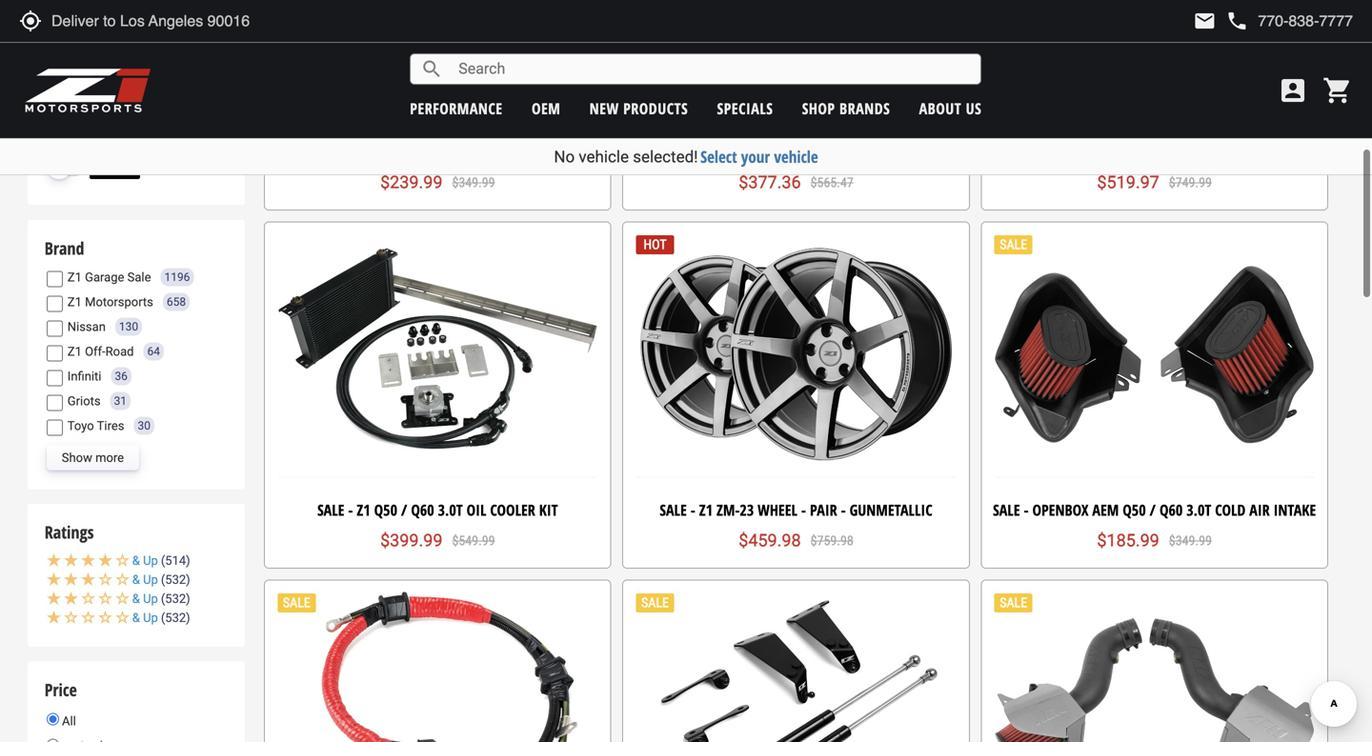 Task type: describe. For each thing, give the bounding box(es) containing it.
3 532 from the top
[[165, 611, 186, 625]]

phone link
[[1226, 10, 1353, 32]]

2 more from the top
[[95, 451, 124, 465]]

$239.99 $349.99
[[380, 173, 495, 193]]

sale - z1 zm-23 wheel - pair - gunmetallic
[[660, 500, 933, 520]]

$759.98
[[811, 533, 854, 549]]

$185.99
[[1097, 531, 1160, 551]]

sale for sale - z1 q50 / q60 3.0t oil cooler kit
[[317, 500, 345, 520]]

about
[[919, 98, 962, 119]]

brand
[[45, 237, 84, 260]]

2 / from the left
[[1150, 500, 1156, 520]]

about us
[[919, 98, 982, 119]]

3 & up 532 from the top
[[132, 611, 186, 625]]

4 up from the top
[[143, 611, 158, 625]]

36
[[115, 370, 128, 383]]

z1 for z1 motorsports
[[67, 295, 82, 309]]

select your vehicle link
[[701, 146, 818, 168]]

1 vertical spatial cold
[[1215, 500, 1246, 520]]

2 up from the top
[[143, 573, 158, 587]]

toyo tires
[[67, 419, 124, 433]]

us
[[966, 98, 982, 119]]

road
[[105, 344, 134, 359]]

box
[[357, 125, 381, 145]]

account_box
[[1278, 75, 1309, 106]]

phone
[[1226, 10, 1249, 32]]

shopping_cart
[[1323, 75, 1353, 106]]

off-
[[85, 344, 105, 359]]

z1 for z1 garage sale
[[67, 270, 82, 284]]

about us link
[[919, 98, 982, 119]]

1 horizontal spatial intake
[[1274, 500, 1316, 520]]

mail phone
[[1194, 10, 1249, 32]]

all
[[59, 714, 76, 728]]

price
[[45, 679, 77, 702]]

$349.99 for infiniti
[[452, 175, 495, 191]]

sale - z1 q50 / q60 3.0t oil cooler kit
[[317, 500, 558, 520]]

garage
[[85, 270, 124, 284]]

1 q60 from the left
[[411, 500, 434, 520]]

sale for sale - blemished nismo 57cr clubsport spec wheel - single - white
[[654, 125, 681, 145]]

$377.36
[[739, 173, 801, 193]]

sale - blemished nismo 57cr clubsport spec wheel - single - white
[[654, 125, 939, 162]]

$459.98 $759.98
[[739, 531, 854, 551]]

z1 garage sale
[[67, 270, 151, 284]]

2 show more from the top
[[62, 451, 124, 465]]

2 & from the top
[[132, 573, 140, 587]]

z1 for z1 performance
[[45, 122, 60, 145]]

arm
[[1244, 125, 1272, 145]]

mail link
[[1194, 10, 1216, 32]]

sale for sale - open box aem '03-'07 infiniti g35 cold air intake
[[281, 125, 309, 145]]

130
[[119, 320, 138, 334]]

my_location
[[19, 10, 42, 32]]

3 & from the top
[[132, 592, 140, 606]]

new
[[590, 98, 619, 119]]

griots
[[67, 394, 101, 408]]

1 q50 from the left
[[374, 500, 397, 520]]

oil
[[467, 500, 486, 520]]

$399.99
[[380, 531, 443, 551]]

aem inside sale - open box aem '03-'07 infiniti g35 cold air intake
[[385, 125, 411, 145]]

0 horizontal spatial kit
[[539, 500, 558, 520]]

cooler
[[490, 500, 535, 520]]

1 more from the top
[[95, 52, 124, 66]]

- inside sale - open box aem '03-'07 infiniti g35 cold air intake
[[312, 125, 317, 145]]

openbox
[[1033, 500, 1089, 520]]

single
[[776, 142, 818, 162]]

1 show from the top
[[62, 52, 92, 66]]

z1 performance
[[45, 122, 150, 145]]

products
[[162, 160, 212, 174]]

adjustable
[[1059, 125, 1129, 145]]

1 532 from the top
[[165, 573, 186, 587]]

no
[[554, 147, 575, 166]]

blemished
[[693, 125, 760, 145]]

sale
[[127, 270, 151, 284]]

spec
[[912, 125, 939, 145]]

open
[[321, 125, 353, 145]]

mail
[[1194, 10, 1216, 32]]

shop brands link
[[802, 98, 890, 119]]

1 horizontal spatial vehicle
[[774, 146, 818, 168]]

products
[[623, 98, 688, 119]]

sale - openbox aem q50 / q60 3.0t cold air intake
[[993, 500, 1316, 520]]

2 3.0t from the left
[[1187, 500, 1212, 520]]

2 & up 532 from the top
[[132, 592, 186, 606]]

$519.97 $749.99
[[1097, 173, 1212, 193]]

no vehicle selected! select your vehicle
[[554, 146, 818, 168]]

'07
[[438, 125, 456, 145]]

oem
[[532, 98, 561, 119]]

$377.36 $565.47
[[739, 173, 854, 193]]

gunmetallic
[[850, 500, 933, 520]]

31
[[114, 395, 127, 408]]

$459.98
[[739, 531, 801, 551]]

selected!
[[633, 147, 698, 166]]



Task type: vqa. For each thing, say whether or not it's contained in the screenshot.
Sale - Z1 Zm-23 Wheel - Pair - Gunmetallic
yes



Task type: locate. For each thing, give the bounding box(es) containing it.
1 vertical spatial 532
[[165, 592, 186, 606]]

3.0t up $185.99 $349.99
[[1187, 500, 1212, 520]]

wheel up $377.36
[[724, 142, 764, 162]]

$399.99 $549.99
[[380, 531, 495, 551]]

intake
[[416, 142, 459, 162], [1274, 500, 1316, 520]]

tires
[[97, 419, 124, 433]]

3.0t
[[438, 500, 463, 520], [1187, 500, 1212, 520]]

2 532 from the top
[[165, 592, 186, 606]]

cold inside sale - open box aem '03-'07 infiniti g35 cold air intake
[[539, 125, 570, 145]]

q60 up $399.99
[[411, 500, 434, 520]]

shopping_cart link
[[1318, 75, 1353, 106]]

brands
[[840, 98, 890, 119]]

$349.99
[[452, 175, 495, 191], [1169, 533, 1212, 549]]

0 vertical spatial infiniti
[[459, 125, 510, 145]]

show more up z1 motorsports logo
[[62, 52, 124, 66]]

532
[[165, 573, 186, 587], [165, 592, 186, 606], [165, 611, 186, 625]]

0 vertical spatial show
[[62, 52, 92, 66]]

/ up $399.99
[[401, 500, 407, 520]]

1 horizontal spatial 3.0t
[[1187, 500, 1212, 520]]

$349.99 down sale - open box aem '03-'07 infiniti g35 cold air intake on the top of page
[[452, 175, 495, 191]]

0 horizontal spatial vehicle
[[579, 147, 629, 166]]

performance
[[64, 122, 150, 145]]

ratings
[[45, 521, 94, 544]]

0 horizontal spatial intake
[[416, 142, 459, 162]]

infiniti right '07
[[459, 125, 510, 145]]

new products link
[[590, 98, 688, 119]]

vehicle right no
[[579, 147, 629, 166]]

rear
[[1133, 125, 1163, 145]]

show up z1 motorsports logo
[[62, 52, 92, 66]]

suspension
[[1167, 125, 1241, 145]]

129
[[184, 18, 203, 31]]

$239.99
[[380, 173, 443, 193]]

z1 motorsports logo image
[[24, 67, 152, 114]]

q70
[[1032, 125, 1055, 145]]

nissan
[[67, 320, 106, 334]]

1 show more button from the top
[[47, 47, 139, 71]]

wheel inside the sale - blemished nismo 57cr clubsport spec wheel - single - white
[[724, 142, 764, 162]]

2 show more button from the top
[[47, 446, 139, 470]]

sale for sale - z1 zm-23 wheel - pair - gunmetallic
[[660, 500, 687, 520]]

&
[[132, 554, 140, 568], [132, 573, 140, 587], [132, 592, 140, 606], [132, 611, 140, 625]]

0 vertical spatial & up 532
[[132, 573, 186, 587]]

z1 products
[[145, 160, 212, 174]]

/ up $185.99 $349.99
[[1150, 500, 1156, 520]]

57cr
[[809, 125, 838, 145]]

1 vertical spatial wheel
[[758, 500, 798, 520]]

aem left '03- at the top left of page
[[385, 125, 411, 145]]

1 vertical spatial infiniti
[[67, 369, 101, 383]]

1 horizontal spatial q60
[[1160, 500, 1183, 520]]

0 vertical spatial air
[[574, 125, 594, 145]]

1 show more from the top
[[62, 52, 124, 66]]

kit right "cooler"
[[539, 500, 558, 520]]

1 vertical spatial air
[[1250, 500, 1270, 520]]

select
[[701, 146, 737, 168]]

show more button down infiniti g37 coupe sedan convertible v36 cv36 hv36 skyline 2008 2009 2010 2011 2012 2013 3.7l vq37vhr z1 motorsports image
[[47, 47, 139, 71]]

q50 up $399.99
[[374, 500, 397, 520]]

new products
[[590, 98, 688, 119]]

1 horizontal spatial air
[[1250, 500, 1270, 520]]

more down infiniti g37 coupe sedan convertible v36 cv36 hv36 skyline 2008 2009 2010 2011 2012 2013 3.7l vq37vhr z1 motorsports image
[[95, 52, 124, 66]]

1 horizontal spatial kit
[[1276, 125, 1295, 145]]

search
[[421, 58, 443, 81]]

658
[[167, 295, 186, 309]]

0 vertical spatial kit
[[1276, 125, 1295, 145]]

2 q50 from the left
[[1123, 500, 1146, 520]]

1 vertical spatial show
[[62, 451, 92, 465]]

1 horizontal spatial infiniti
[[459, 125, 510, 145]]

1 horizontal spatial /
[[1150, 500, 1156, 520]]

kit
[[1276, 125, 1295, 145], [539, 500, 558, 520]]

2 vertical spatial 532
[[165, 611, 186, 625]]

up
[[143, 554, 158, 568], [143, 573, 158, 587], [143, 592, 158, 606], [143, 611, 158, 625]]

30
[[138, 419, 151, 433]]

g35
[[513, 125, 536, 145]]

0 horizontal spatial cold
[[539, 125, 570, 145]]

64
[[147, 345, 160, 358]]

z1 for z1 q70 adjustable rear suspension arm kit
[[1015, 125, 1028, 145]]

1 horizontal spatial q50
[[1123, 500, 1146, 520]]

intake inside sale - open box aem '03-'07 infiniti g35 cold air intake
[[416, 142, 459, 162]]

1 vertical spatial $349.99
[[1169, 533, 1212, 549]]

show
[[62, 52, 92, 66], [62, 451, 92, 465]]

nismo
[[764, 125, 805, 145]]

your
[[741, 146, 770, 168]]

sale - open box aem '03-'07 infiniti g35 cold air intake
[[281, 125, 594, 162]]

0 vertical spatial cold
[[539, 125, 570, 145]]

zm-
[[717, 500, 740, 520]]

2 show from the top
[[62, 451, 92, 465]]

aem up $185.99
[[1093, 500, 1119, 520]]

$549.99
[[452, 533, 495, 549]]

pair
[[810, 500, 837, 520]]

3.0t left "oil"
[[438, 500, 463, 520]]

/
[[401, 500, 407, 520], [1150, 500, 1156, 520]]

0 horizontal spatial infiniti
[[67, 369, 101, 383]]

0 vertical spatial 532
[[165, 573, 186, 587]]

infiniti up griots
[[67, 369, 101, 383]]

0 horizontal spatial air
[[574, 125, 594, 145]]

z1 for z1 products
[[145, 160, 159, 174]]

specials
[[717, 98, 773, 119]]

0 vertical spatial show more button
[[47, 47, 139, 71]]

1 horizontal spatial aem
[[1093, 500, 1119, 520]]

None checkbox
[[47, 296, 63, 312], [47, 321, 63, 337], [47, 346, 63, 362], [47, 370, 63, 387], [47, 395, 63, 411], [47, 296, 63, 312], [47, 321, 63, 337], [47, 346, 63, 362], [47, 370, 63, 387], [47, 395, 63, 411]]

$349.99 inside $185.99 $349.99
[[1169, 533, 1212, 549]]

4 & from the top
[[132, 611, 140, 625]]

show more
[[62, 52, 124, 66], [62, 451, 124, 465]]

None radio
[[47, 713, 59, 726], [47, 739, 59, 742], [47, 713, 59, 726], [47, 739, 59, 742]]

1 & up 532 from the top
[[132, 573, 186, 587]]

q60 up $185.99 $349.99
[[1160, 500, 1183, 520]]

more down tires on the bottom left
[[95, 451, 124, 465]]

2 vertical spatial & up 532
[[132, 611, 186, 625]]

show down toyo
[[62, 451, 92, 465]]

z1 q70 adjustable rear suspension arm kit
[[1015, 125, 1295, 145]]

1 vertical spatial show more
[[62, 451, 124, 465]]

-
[[312, 125, 317, 145], [685, 125, 689, 145], [768, 142, 773, 162], [821, 142, 826, 162], [348, 500, 353, 520], [691, 500, 696, 520], [801, 500, 806, 520], [841, 500, 846, 520], [1024, 500, 1029, 520]]

wheel
[[724, 142, 764, 162], [758, 500, 798, 520]]

23
[[740, 500, 754, 520]]

z1 off-road
[[67, 344, 134, 359]]

sale
[[281, 125, 309, 145], [654, 125, 681, 145], [317, 500, 345, 520], [660, 500, 687, 520], [993, 500, 1020, 520]]

1 vertical spatial kit
[[539, 500, 558, 520]]

specials link
[[717, 98, 773, 119]]

white
[[830, 142, 868, 162]]

1 vertical spatial aem
[[1093, 500, 1119, 520]]

1 horizontal spatial cold
[[1215, 500, 1246, 520]]

sale inside sale - open box aem '03-'07 infiniti g35 cold air intake
[[281, 125, 309, 145]]

$349.99 inside $239.99 $349.99
[[452, 175, 495, 191]]

performance
[[410, 98, 503, 119]]

$349.99 down the sale - openbox aem q50 / q60 3.0t cold air intake
[[1169, 533, 1212, 549]]

vehicle inside no vehicle selected! select your vehicle
[[579, 147, 629, 166]]

oem link
[[532, 98, 561, 119]]

z1 motorsports
[[67, 295, 153, 309]]

2 q60 from the left
[[1160, 500, 1183, 520]]

infiniti g37 coupe sedan convertible v36 cv36 hv36 skyline 2008 2009 2010 2011 2012 2013 3.7l vq37vhr z1 motorsports image
[[67, 12, 144, 37]]

0 vertical spatial wheel
[[724, 142, 764, 162]]

vehicle down nismo
[[774, 146, 818, 168]]

'03-
[[415, 125, 438, 145]]

3 up from the top
[[143, 592, 158, 606]]

show more button down toyo tires
[[47, 446, 139, 470]]

$565.47
[[811, 175, 854, 191]]

1 horizontal spatial $349.99
[[1169, 533, 1212, 549]]

None checkbox
[[47, 18, 63, 35], [47, 271, 63, 287], [47, 420, 63, 436], [47, 18, 63, 35], [47, 271, 63, 287], [47, 420, 63, 436]]

aem
[[385, 125, 411, 145], [1093, 500, 1119, 520]]

sale inside the sale - blemished nismo 57cr clubsport spec wheel - single - white
[[654, 125, 681, 145]]

wheel right 23
[[758, 500, 798, 520]]

sale for sale - openbox aem q50 / q60 3.0t cold air intake
[[993, 500, 1020, 520]]

infiniti
[[459, 125, 510, 145], [67, 369, 101, 383]]

1 vertical spatial & up 532
[[132, 592, 186, 606]]

q50
[[374, 500, 397, 520], [1123, 500, 1146, 520]]

0 vertical spatial aem
[[385, 125, 411, 145]]

toyo
[[67, 419, 94, 433]]

1 / from the left
[[401, 500, 407, 520]]

$519.97
[[1097, 173, 1160, 193]]

0 horizontal spatial q50
[[374, 500, 397, 520]]

0 horizontal spatial 3.0t
[[438, 500, 463, 520]]

cold
[[539, 125, 570, 145], [1215, 500, 1246, 520]]

0 vertical spatial show more
[[62, 52, 124, 66]]

1 vertical spatial more
[[95, 451, 124, 465]]

z1 for z1 off-road
[[67, 344, 82, 359]]

1 & from the top
[[132, 554, 140, 568]]

account_box link
[[1273, 75, 1313, 106]]

motorsports
[[85, 295, 153, 309]]

q50 up $185.99
[[1123, 500, 1146, 520]]

1 up from the top
[[143, 554, 158, 568]]

0 vertical spatial intake
[[416, 142, 459, 162]]

air inside sale - open box aem '03-'07 infiniti g35 cold air intake
[[574, 125, 594, 145]]

clubsport
[[842, 125, 908, 145]]

$349.99 for 3.0t
[[1169, 533, 1212, 549]]

0 horizontal spatial q60
[[411, 500, 434, 520]]

& up 514
[[132, 554, 186, 568]]

infiniti inside sale - open box aem '03-'07 infiniti g35 cold air intake
[[459, 125, 510, 145]]

0 vertical spatial more
[[95, 52, 124, 66]]

kit right arm in the top right of the page
[[1276, 125, 1295, 145]]

performance link
[[410, 98, 503, 119]]

1 vertical spatial show more button
[[47, 446, 139, 470]]

shop
[[802, 98, 835, 119]]

1 3.0t from the left
[[438, 500, 463, 520]]

0 vertical spatial $349.99
[[452, 175, 495, 191]]

0 horizontal spatial /
[[401, 500, 407, 520]]

$185.99 $349.99
[[1097, 531, 1212, 551]]

514
[[165, 554, 186, 568]]

Search search field
[[443, 54, 981, 84]]

1 vertical spatial intake
[[1274, 500, 1316, 520]]

0 horizontal spatial aem
[[385, 125, 411, 145]]

show more down toyo tires
[[62, 451, 124, 465]]

0 horizontal spatial $349.99
[[452, 175, 495, 191]]



